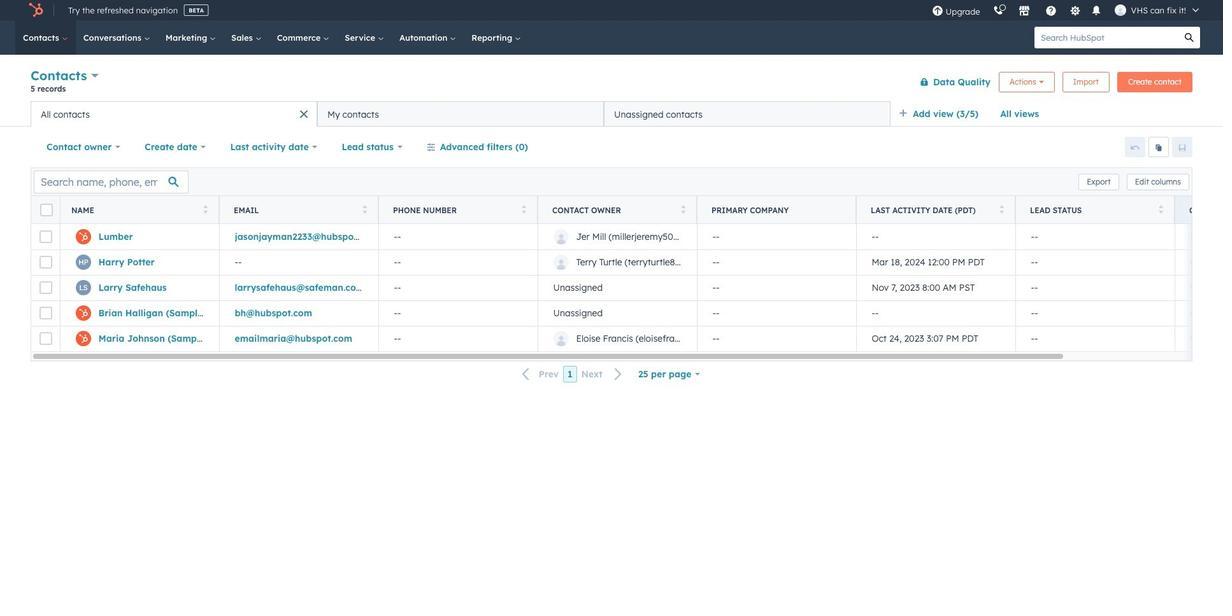 Task type: describe. For each thing, give the bounding box(es) containing it.
3 press to sort. element from the left
[[521, 205, 526, 216]]

2 press to sort. element from the left
[[362, 205, 367, 216]]

3 press to sort. image from the left
[[1158, 205, 1163, 214]]

marketplaces image
[[1018, 6, 1030, 17]]

1 press to sort. image from the left
[[203, 205, 208, 214]]

5 press to sort. element from the left
[[999, 205, 1004, 216]]

jer mill image
[[1115, 4, 1126, 16]]

2 press to sort. image from the left
[[362, 205, 367, 214]]



Task type: locate. For each thing, give the bounding box(es) containing it.
0 horizontal spatial press to sort. image
[[203, 205, 208, 214]]

press to sort. element
[[203, 205, 208, 216], [362, 205, 367, 216], [521, 205, 526, 216], [681, 205, 685, 216], [999, 205, 1004, 216], [1158, 205, 1163, 216]]

1 press to sort. image from the left
[[521, 205, 526, 214]]

column header
[[697, 196, 857, 224]]

press to sort. image
[[521, 205, 526, 214], [999, 205, 1004, 214], [1158, 205, 1163, 214]]

1 press to sort. element from the left
[[203, 205, 208, 216]]

menu
[[925, 0, 1208, 20]]

2 horizontal spatial press to sort. image
[[681, 205, 685, 214]]

0 horizontal spatial press to sort. image
[[521, 205, 526, 214]]

banner
[[31, 65, 1193, 101]]

2 horizontal spatial press to sort. image
[[1158, 205, 1163, 214]]

Search name, phone, email addresses, or company search field
[[34, 170, 189, 193]]

6 press to sort. element from the left
[[1158, 205, 1163, 216]]

2 press to sort. image from the left
[[999, 205, 1004, 214]]

press to sort. image
[[203, 205, 208, 214], [362, 205, 367, 214], [681, 205, 685, 214]]

pagination navigation
[[515, 366, 630, 383]]

1 horizontal spatial press to sort. image
[[362, 205, 367, 214]]

4 press to sort. element from the left
[[681, 205, 685, 216]]

1 horizontal spatial press to sort. image
[[999, 205, 1004, 214]]

Search HubSpot search field
[[1035, 27, 1179, 48]]

3 press to sort. image from the left
[[681, 205, 685, 214]]



Task type: vqa. For each thing, say whether or not it's contained in the screenshot.
"Manage card settings" image
no



